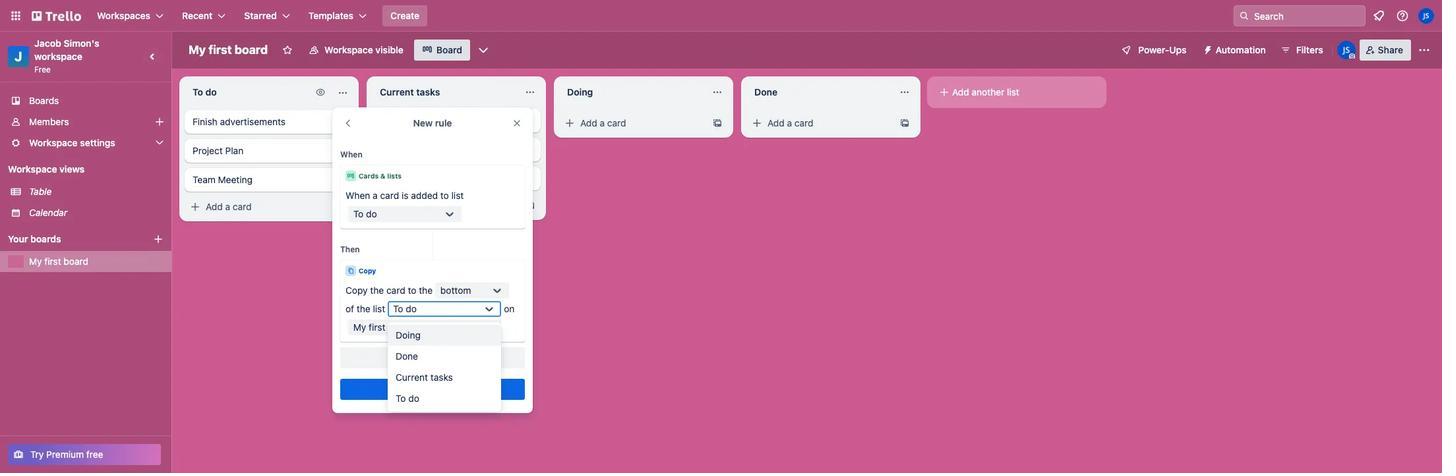 Task type: vqa. For each thing, say whether or not it's contained in the screenshot.
the leftmost Team
yes



Task type: locate. For each thing, give the bounding box(es) containing it.
0 notifications image
[[1371, 8, 1387, 24]]

team meeting for 'current tasks' text field on the top of the page
[[380, 173, 440, 184]]

to do down copy the card to the
[[393, 303, 417, 315]]

0 horizontal spatial finish advertisements link
[[185, 110, 353, 134]]

0 vertical spatial rule
[[435, 117, 452, 129]]

workspace settings
[[29, 137, 115, 148]]

do up the doing
[[406, 303, 417, 315]]

1 horizontal spatial team meeting link
[[372, 167, 541, 191]]

boards
[[29, 95, 59, 106]]

j
[[15, 49, 22, 64]]

1 vertical spatial do
[[406, 303, 417, 315]]

of the list
[[346, 303, 385, 315]]

card down doing text box
[[607, 117, 626, 129]]

advertisements down to do text box
[[220, 116, 286, 127]]

board down your boards with 1 items element
[[64, 256, 88, 267]]

to do
[[353, 208, 377, 220], [393, 303, 417, 315], [396, 393, 419, 404]]

0 horizontal spatial my first board
[[29, 256, 88, 267]]

table
[[29, 186, 52, 197]]

plan
[[225, 145, 244, 156]]

a down doing text box
[[600, 117, 605, 129]]

the for card
[[370, 285, 384, 296]]

a down "done" text field
[[787, 117, 792, 129]]

back to home image
[[32, 5, 81, 26]]

0 horizontal spatial list
[[373, 303, 385, 315]]

list down copy the card to the
[[373, 303, 385, 315]]

meeting for create from template… image's sm icon
[[218, 174, 253, 185]]

0 horizontal spatial board
[[64, 256, 88, 267]]

team meeting for to do text box
[[193, 174, 253, 185]]

primary element
[[0, 0, 1442, 32]]

to right added
[[440, 190, 449, 201]]

2 vertical spatial board
[[388, 322, 413, 333]]

2 vertical spatial to do
[[396, 393, 419, 404]]

rule right new
[[435, 117, 452, 129]]

2 vertical spatial list
[[373, 303, 385, 315]]

first down "recent" dropdown button
[[209, 43, 232, 57]]

0 horizontal spatial meeting
[[218, 174, 253, 185]]

1 horizontal spatial create from template… image
[[712, 118, 723, 129]]

0 horizontal spatial advertisements
[[220, 116, 286, 127]]

2 vertical spatial workspace
[[8, 164, 57, 175]]

a down the plan
[[225, 201, 230, 212]]

cards & lists
[[359, 172, 402, 180]]

workspace for workspace settings
[[29, 137, 78, 148]]

add a card down the plan
[[206, 201, 252, 212]]

sm image
[[1197, 40, 1216, 58], [314, 86, 327, 99], [563, 117, 576, 130], [750, 117, 764, 130], [189, 200, 202, 214]]

workspace views
[[8, 164, 84, 175]]

add a card down "done" text field
[[768, 117, 813, 129]]

finish advertisements
[[380, 115, 473, 126], [193, 116, 286, 127]]

add a card link down doing text box
[[559, 114, 707, 133]]

team meeting
[[380, 173, 440, 184], [193, 174, 253, 185]]

&
[[380, 172, 385, 180]]

1 vertical spatial workspace
[[29, 137, 78, 148]]

0 vertical spatial workspace
[[325, 44, 373, 55]]

0 horizontal spatial team meeting
[[193, 174, 253, 185]]

list
[[1007, 86, 1019, 98], [451, 190, 464, 201], [373, 303, 385, 315]]

advertisements down 'current tasks' text field on the top of the page
[[407, 115, 473, 126]]

first
[[209, 43, 232, 57], [44, 256, 61, 267], [369, 322, 385, 333]]

workspace down templates popup button
[[325, 44, 373, 55]]

create from template… image for doing text box
[[712, 118, 723, 129]]

new
[[413, 117, 433, 129]]

do right create from template… image
[[366, 208, 377, 220]]

workspace inside popup button
[[29, 137, 78, 148]]

open information menu image
[[1396, 9, 1409, 22]]

the for list
[[357, 303, 370, 315]]

templates
[[308, 10, 353, 21]]

team down project
[[193, 174, 216, 185]]

0 vertical spatial copy
[[359, 267, 376, 275]]

calendar link
[[29, 206, 164, 220]]

on
[[504, 303, 515, 315]]

my first board down of the list
[[353, 322, 413, 333]]

first inside text box
[[209, 43, 232, 57]]

your boards
[[8, 233, 61, 245]]

2 horizontal spatial board
[[388, 322, 413, 333]]

meeting down the plan
[[218, 174, 253, 185]]

1 vertical spatial my
[[29, 256, 42, 267]]

when
[[340, 150, 363, 160], [346, 190, 370, 201]]

1 horizontal spatial board
[[235, 43, 268, 57]]

when up cards
[[340, 150, 363, 160]]

2 vertical spatial first
[[369, 322, 385, 333]]

2 horizontal spatial my first board
[[353, 322, 413, 333]]

list for add another list
[[1007, 86, 1019, 98]]

my down your boards
[[29, 256, 42, 267]]

filters
[[1296, 44, 1323, 55]]

copy up of
[[346, 285, 368, 296]]

1 vertical spatial list
[[451, 190, 464, 201]]

0 vertical spatial my
[[189, 43, 206, 57]]

advertisements for 'current tasks' text field on the top of the page
[[407, 115, 473, 126]]

meeting
[[405, 173, 440, 184], [218, 174, 253, 185]]

team meeting link down project plan link
[[185, 168, 353, 192]]

board
[[235, 43, 268, 57], [64, 256, 88, 267], [388, 322, 413, 333]]

board up done
[[388, 322, 413, 333]]

1 horizontal spatial finish
[[380, 115, 405, 126]]

tasks
[[430, 372, 453, 383]]

my first board down your boards with 1 items element
[[29, 256, 88, 267]]

my first board
[[189, 43, 268, 57], [29, 256, 88, 267], [353, 322, 413, 333]]

finish advertisements link up project plan link
[[185, 110, 353, 134]]

0 vertical spatial sm image
[[938, 86, 951, 99]]

0 vertical spatial when
[[340, 150, 363, 160]]

team meeting link
[[372, 167, 541, 191], [185, 168, 353, 192]]

add a card link
[[559, 114, 707, 133], [746, 114, 894, 133], [372, 197, 520, 215], [185, 198, 332, 216]]

workspace
[[325, 44, 373, 55], [29, 137, 78, 148], [8, 164, 57, 175]]

visible
[[376, 44, 403, 55]]

to left bottom
[[408, 285, 416, 296]]

finish
[[380, 115, 405, 126], [193, 116, 217, 127]]

Done text field
[[746, 82, 892, 103]]

0 horizontal spatial finish advertisements
[[193, 116, 286, 127]]

0 vertical spatial to do
[[353, 208, 377, 220]]

board down starred
[[235, 43, 268, 57]]

the right of
[[357, 303, 370, 315]]

2 horizontal spatial first
[[369, 322, 385, 333]]

sm image
[[938, 86, 951, 99], [376, 199, 389, 212]]

0 horizontal spatial team meeting link
[[185, 168, 353, 192]]

0 horizontal spatial to
[[408, 285, 416, 296]]

1 horizontal spatial sm image
[[938, 86, 951, 99]]

team meeting link down new rule
[[372, 167, 541, 191]]

rule
[[435, 117, 452, 129], [444, 384, 461, 395]]

the up of the list
[[370, 285, 384, 296]]

workspace inside button
[[325, 44, 373, 55]]

1 horizontal spatial to
[[440, 190, 449, 201]]

copy down then
[[359, 267, 376, 275]]

add new rule
[[404, 384, 461, 395]]

team meeting link for 'current tasks' text field on the top of the page
[[372, 167, 541, 191]]

1 vertical spatial copy
[[346, 285, 368, 296]]

sm image inside add another list link
[[938, 86, 951, 99]]

2 horizontal spatial my
[[353, 322, 366, 333]]

sm image left add another list
[[938, 86, 951, 99]]

0 horizontal spatial my
[[29, 256, 42, 267]]

new
[[424, 384, 442, 395]]

project plan
[[193, 145, 244, 156]]

1 horizontal spatial team meeting
[[380, 173, 440, 184]]

advertisements
[[407, 115, 473, 126], [220, 116, 286, 127]]

filters button
[[1277, 40, 1327, 61]]

a
[[600, 117, 605, 129], [787, 117, 792, 129], [373, 190, 378, 201], [413, 200, 418, 211], [225, 201, 230, 212]]

1 horizontal spatial finish advertisements link
[[372, 109, 541, 133]]

to
[[353, 208, 364, 220], [393, 303, 403, 315], [396, 393, 406, 404]]

add a card
[[580, 117, 626, 129], [768, 117, 813, 129], [393, 200, 439, 211], [206, 201, 252, 212]]

add
[[952, 86, 969, 98], [580, 117, 597, 129], [768, 117, 785, 129], [393, 200, 410, 211], [206, 201, 223, 212], [413, 352, 431, 363], [404, 384, 422, 395]]

my first board inside my first board text box
[[189, 43, 268, 57]]

1 vertical spatial rule
[[444, 384, 461, 395]]

2 horizontal spatial create from template… image
[[899, 118, 910, 129]]

finish advertisements up the plan
[[193, 116, 286, 127]]

finish up project
[[193, 116, 217, 127]]

1 horizontal spatial my first board
[[189, 43, 268, 57]]

To do text field
[[185, 82, 309, 103]]

meeting up added
[[405, 173, 440, 184]]

add a card link for doing text box create from template… icon
[[559, 114, 707, 133]]

simon's
[[64, 38, 99, 49]]

workspace visible button
[[301, 40, 411, 61]]

to
[[440, 190, 449, 201], [408, 285, 416, 296]]

2 vertical spatial do
[[408, 393, 419, 404]]

0 vertical spatial do
[[366, 208, 377, 220]]

workspace down members
[[29, 137, 78, 148]]

add a card link down project plan link
[[185, 198, 332, 216]]

+ add action
[[405, 352, 460, 363]]

0 horizontal spatial team
[[193, 174, 216, 185]]

0 horizontal spatial finish
[[193, 116, 217, 127]]

1 horizontal spatial first
[[209, 43, 232, 57]]

1 vertical spatial board
[[64, 256, 88, 267]]

add down current
[[404, 384, 422, 395]]

workspace navigation collapse icon image
[[144, 47, 162, 66]]

do down current
[[408, 393, 419, 404]]

workspace up the table at the top left
[[8, 164, 57, 175]]

1 horizontal spatial advertisements
[[407, 115, 473, 126]]

finish advertisements link
[[372, 109, 541, 133], [185, 110, 353, 134]]

do
[[366, 208, 377, 220], [406, 303, 417, 315], [408, 393, 419, 404]]

team for bottommost sm image
[[380, 173, 403, 184]]

list right added
[[451, 190, 464, 201]]

my first board down "recent" dropdown button
[[189, 43, 268, 57]]

1 horizontal spatial team
[[380, 173, 403, 184]]

new rule
[[413, 117, 452, 129]]

Current tasks text field
[[372, 82, 517, 103]]

then
[[340, 245, 360, 255]]

action
[[433, 352, 460, 363]]

star or unstar board image
[[282, 45, 293, 55]]

my
[[189, 43, 206, 57], [29, 256, 42, 267], [353, 322, 366, 333]]

share
[[1378, 44, 1403, 55]]

create
[[390, 10, 420, 21]]

0 vertical spatial board
[[235, 43, 268, 57]]

to do down current
[[396, 393, 419, 404]]

to right create from template… image
[[353, 208, 364, 220]]

my down of the list
[[353, 322, 366, 333]]

team meeting up is
[[380, 173, 440, 184]]

team meeting down project plan
[[193, 174, 253, 185]]

try
[[30, 449, 44, 460]]

your boards with 1 items element
[[8, 231, 133, 247]]

when for when
[[340, 150, 363, 160]]

to down current
[[396, 393, 406, 404]]

the
[[370, 285, 384, 296], [419, 285, 433, 296], [357, 303, 370, 315]]

team
[[380, 173, 403, 184], [193, 174, 216, 185]]

1 vertical spatial first
[[44, 256, 61, 267]]

list right another in the top right of the page
[[1007, 86, 1019, 98]]

add a card link down lists
[[372, 197, 520, 215]]

add a card link for left create from template… icon
[[372, 197, 520, 215]]

sm image left is
[[376, 199, 389, 212]]

to down copy the card to the
[[393, 303, 403, 315]]

cards
[[359, 172, 379, 180]]

create from template… image
[[338, 202, 348, 212]]

a down cards & lists
[[373, 190, 378, 201]]

create from template… image
[[712, 118, 723, 129], [899, 118, 910, 129], [525, 200, 535, 211]]

1 vertical spatial when
[[346, 190, 370, 201]]

1 horizontal spatial my
[[189, 43, 206, 57]]

jacob simon (jacobsimon16) image
[[1337, 41, 1356, 59]]

current tasks
[[396, 372, 453, 383]]

1 horizontal spatial meeting
[[405, 173, 440, 184]]

2 horizontal spatial list
[[1007, 86, 1019, 98]]

first down of the list
[[369, 322, 385, 333]]

to do right create from template… image
[[353, 208, 377, 220]]

finish advertisements down 'current tasks' text field on the top of the page
[[380, 115, 473, 126]]

the left bottom
[[419, 285, 433, 296]]

0 horizontal spatial first
[[44, 256, 61, 267]]

team up the when a card is added to list
[[380, 173, 403, 184]]

0 vertical spatial my first board
[[189, 43, 268, 57]]

of
[[346, 303, 354, 315]]

team for create from template… image's sm icon
[[193, 174, 216, 185]]

project
[[193, 145, 223, 156]]

1 vertical spatial my first board
[[29, 256, 88, 267]]

0 vertical spatial list
[[1007, 86, 1019, 98]]

project plan link
[[185, 139, 353, 163]]

first down boards
[[44, 256, 61, 267]]

added
[[411, 190, 438, 201]]

my down recent on the left
[[189, 43, 206, 57]]

copy
[[359, 267, 376, 275], [346, 285, 368, 296]]

0 vertical spatial first
[[209, 43, 232, 57]]

1 horizontal spatial finish advertisements
[[380, 115, 473, 126]]

when up create from template… image
[[346, 190, 370, 201]]

finish advertisements link down 'current tasks' text field on the top of the page
[[372, 109, 541, 133]]

add a card link down "done" text field
[[746, 114, 894, 133]]

rule down the tasks
[[444, 384, 461, 395]]

0 horizontal spatial sm image
[[376, 199, 389, 212]]

finish left new
[[380, 115, 405, 126]]

workspace for workspace visible
[[325, 44, 373, 55]]



Task type: describe. For each thing, give the bounding box(es) containing it.
add left added
[[393, 200, 410, 211]]

jacob
[[34, 38, 61, 49]]

my first board link
[[29, 255, 164, 268]]

add left another in the top right of the page
[[952, 86, 969, 98]]

sm image inside automation button
[[1197, 40, 1216, 58]]

free
[[86, 449, 103, 460]]

recent button
[[174, 5, 234, 26]]

recent
[[182, 10, 213, 21]]

power-
[[1138, 44, 1169, 55]]

premium
[[46, 449, 84, 460]]

copy for copy the card to the
[[346, 285, 368, 296]]

add another list link
[[932, 82, 1101, 103]]

boards
[[30, 233, 61, 245]]

table link
[[29, 185, 164, 198]]

copy for copy
[[359, 267, 376, 275]]

finish advertisements link for to do text box
[[185, 110, 353, 134]]

add inside button
[[404, 384, 422, 395]]

+
[[405, 352, 411, 363]]

team meeting link for to do text box
[[185, 168, 353, 192]]

finish for finish advertisements link related to 'current tasks' text field on the top of the page
[[380, 115, 405, 126]]

Board name text field
[[182, 40, 274, 61]]

Search field
[[1250, 6, 1365, 26]]

add down "done" text field
[[768, 117, 785, 129]]

2 vertical spatial to
[[396, 393, 406, 404]]

1 vertical spatial to do
[[393, 303, 417, 315]]

sm image for "done" text field's create from template… icon
[[750, 117, 764, 130]]

card down the plan
[[233, 201, 252, 212]]

board
[[436, 44, 462, 55]]

jacob simon's workspace free
[[34, 38, 102, 75]]

workspace visible
[[325, 44, 403, 55]]

1 vertical spatial to
[[408, 285, 416, 296]]

share button
[[1360, 40, 1411, 61]]

sm image for create from template… image
[[189, 200, 202, 214]]

this member is an admin of this board. image
[[1349, 53, 1355, 59]]

add new rule button
[[340, 379, 525, 400]]

add down project plan
[[206, 201, 223, 212]]

search image
[[1239, 11, 1250, 21]]

rule inside button
[[444, 384, 461, 395]]

copy the card to the
[[346, 285, 433, 296]]

0 vertical spatial to
[[440, 190, 449, 201]]

0 vertical spatial to
[[353, 208, 364, 220]]

power-ups
[[1138, 44, 1187, 55]]

create from template… image for "done" text field
[[899, 118, 910, 129]]

2 vertical spatial my
[[353, 322, 366, 333]]

add board image
[[153, 234, 164, 245]]

card right is
[[420, 200, 439, 211]]

1 horizontal spatial list
[[451, 190, 464, 201]]

try premium free button
[[8, 444, 161, 466]]

bottom
[[440, 285, 471, 296]]

members link
[[0, 111, 171, 133]]

templates button
[[301, 5, 375, 26]]

add a card link for "done" text field's create from template… icon
[[746, 114, 894, 133]]

doing
[[396, 330, 421, 341]]

when for when a card is added to list
[[346, 190, 370, 201]]

add down doing text box
[[580, 117, 597, 129]]

is
[[402, 190, 409, 201]]

lists
[[387, 172, 402, 180]]

ups
[[1169, 44, 1187, 55]]

1 vertical spatial to
[[393, 303, 403, 315]]

boards link
[[0, 90, 171, 111]]

my first board inside "my first board" link
[[29, 256, 88, 267]]

card up the doing
[[386, 285, 405, 296]]

1 vertical spatial sm image
[[376, 199, 389, 212]]

members
[[29, 116, 69, 127]]

workspace settings button
[[0, 133, 171, 154]]

finish for finish advertisements link for to do text box
[[193, 116, 217, 127]]

done
[[396, 351, 418, 362]]

finish advertisements for finish advertisements link for to do text box
[[193, 116, 286, 127]]

board inside text box
[[235, 43, 268, 57]]

Doing text field
[[559, 82, 704, 103]]

views
[[59, 164, 84, 175]]

another
[[972, 86, 1005, 98]]

0 horizontal spatial create from template… image
[[525, 200, 535, 211]]

meeting for bottommost sm image
[[405, 173, 440, 184]]

my inside text box
[[189, 43, 206, 57]]

add another list
[[952, 86, 1019, 98]]

create button
[[382, 5, 427, 26]]

starred button
[[236, 5, 298, 26]]

workspaces
[[97, 10, 150, 21]]

automation
[[1216, 44, 1266, 55]]

workspaces button
[[89, 5, 171, 26]]

card down "done" text field
[[795, 117, 813, 129]]

card left is
[[380, 190, 399, 201]]

settings
[[80, 137, 115, 148]]

workspace
[[34, 51, 82, 62]]

add right +
[[413, 352, 431, 363]]

add a card down lists
[[393, 200, 439, 211]]

list for of the list
[[373, 303, 385, 315]]

your
[[8, 233, 28, 245]]

show menu image
[[1418, 44, 1431, 57]]

jacob simon's workspace link
[[34, 38, 102, 62]]

finish advertisements for finish advertisements link related to 'current tasks' text field on the top of the page
[[380, 115, 473, 126]]

finish advertisements link for 'current tasks' text field on the top of the page
[[372, 109, 541, 133]]

a right is
[[413, 200, 418, 211]]

sm image for doing text box create from template… icon
[[563, 117, 576, 130]]

workspace for workspace views
[[8, 164, 57, 175]]

customize views image
[[477, 44, 490, 57]]

add a card down doing text box
[[580, 117, 626, 129]]

free
[[34, 65, 51, 75]]

board link
[[414, 40, 470, 61]]

starred
[[244, 10, 277, 21]]

power-ups button
[[1112, 40, 1195, 61]]

jacob simon (jacobsimon16) image
[[1418, 8, 1434, 24]]

automation button
[[1197, 40, 1274, 61]]

calendar
[[29, 207, 67, 218]]

j link
[[8, 46, 29, 67]]

add a card link for create from template… image
[[185, 198, 332, 216]]

advertisements for to do text box
[[220, 116, 286, 127]]

when a card is added to list
[[346, 190, 464, 201]]

try premium free
[[30, 449, 103, 460]]

current
[[396, 372, 428, 383]]

2 vertical spatial my first board
[[353, 322, 413, 333]]



